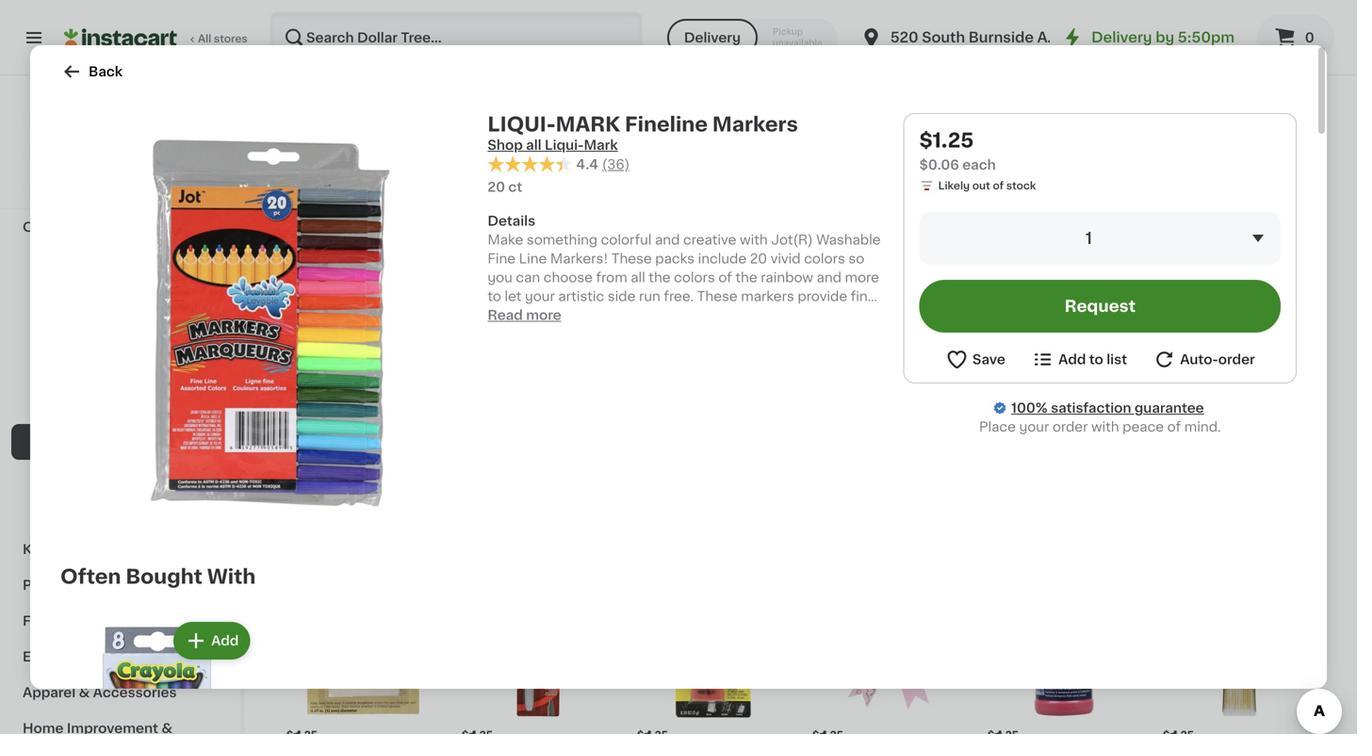 Task type: locate. For each thing, give the bounding box(es) containing it.
likely down piece
[[302, 476, 333, 486]]

1 oz from the left
[[292, 208, 305, 219]]

out
[[972, 180, 990, 191], [1212, 227, 1230, 237], [336, 476, 354, 486]]

2 horizontal spatial likely
[[1178, 227, 1210, 237]]

100 ct likely out of stock
[[1159, 208, 1276, 237]]

1 horizontal spatial tempera
[[809, 190, 866, 203]]

0 vertical spatial electronics
[[79, 471, 153, 484]]

(36) button
[[602, 155, 630, 174]]

1 vertical spatial likely
[[1178, 227, 1210, 237]]

paint inside prang washable tempera paint 8 oz
[[344, 190, 377, 203]]

1 vertical spatial out
[[1212, 227, 1230, 237]]

likely out of stock down 5 piece paint brush set
[[302, 476, 399, 486]]

read
[[488, 309, 523, 322]]

all stores
[[198, 33, 248, 44]]

peace
[[1123, 420, 1164, 434]]

1 vertical spatial satisfaction
[[1051, 401, 1131, 415]]

0 vertical spatial 100% satisfaction guarantee
[[48, 181, 200, 192]]

2 $1.25 element from the left
[[1159, 144, 1319, 168]]

1 horizontal spatial ct
[[1181, 208, 1192, 219]]

2 oz from the left
[[993, 208, 1006, 219]]

1 horizontal spatial washable
[[850, 171, 915, 184]]

0 horizontal spatial guarantee
[[145, 181, 200, 192]]

holiday essentials link
[[11, 102, 229, 138]]

1 horizontal spatial likely
[[938, 180, 970, 191]]

& left gift
[[63, 579, 74, 592]]

likely out of stock down each
[[938, 180, 1036, 191]]

1 horizontal spatial oz
[[993, 208, 1006, 219]]

guarantee inside 100% satisfaction guarantee "button"
[[145, 181, 200, 192]]

1 vertical spatial electronics
[[23, 650, 100, 663]]

likely down $0.06
[[938, 180, 970, 191]]

2 8 from the left
[[984, 208, 991, 219]]

0 vertical spatial craft
[[83, 221, 118, 234]]

& for office
[[69, 221, 80, 234]]

3 washable from the left
[[1026, 171, 1090, 184]]

2 vertical spatial likely
[[302, 476, 333, 486]]

0 horizontal spatial ct
[[508, 181, 522, 194]]

25 right the peace
[[1180, 430, 1194, 440]]

of
[[993, 180, 1004, 191], [1232, 227, 1244, 237], [1167, 420, 1181, 434], [356, 476, 367, 486]]

guarantee
[[145, 181, 200, 192], [1135, 401, 1204, 415]]

notebooks & paper
[[34, 328, 163, 341]]

delivery
[[1091, 31, 1152, 44], [684, 31, 741, 44]]

electronics
[[79, 471, 153, 484], [23, 650, 100, 663]]

delivery button
[[667, 19, 758, 57]]

prang inside prang washable tempera paint 8 oz
[[283, 171, 321, 184]]

floral link
[[11, 603, 229, 639]]

office organization
[[34, 364, 164, 377]]

apparel & accessories
[[23, 686, 177, 699]]

stock
[[1006, 180, 1036, 191], [1246, 227, 1276, 237], [370, 476, 399, 486]]

& left paper
[[110, 328, 121, 341]]

1 horizontal spatial art
[[498, 209, 518, 222]]

1 vertical spatial guarantee
[[1135, 401, 1204, 415]]

0 horizontal spatial tempera
[[283, 190, 340, 203]]

guarantee up the peace
[[1135, 401, 1204, 415]]

art down other
[[34, 435, 54, 449]]

prang washable tempera paint button
[[809, 0, 969, 221]]

office down baby
[[23, 221, 66, 234]]

$1.25 element
[[809, 144, 969, 168], [1159, 144, 1319, 168]]

add to list button
[[1031, 348, 1127, 371]]

$1.25 $0.06 each
[[919, 131, 996, 172]]

delivery inside button
[[684, 31, 741, 44]]

oz inside 1 prang washable tempera paint 8 oz
[[993, 208, 1006, 219]]

2 vertical spatial out
[[336, 476, 354, 486]]

520 south burnside avenue
[[890, 31, 1092, 44]]

fineline
[[625, 115, 708, 134]]

ct inside 100 ct likely out of stock
[[1181, 208, 1192, 219]]

request button
[[354, 264, 437, 298], [1230, 264, 1314, 298], [919, 280, 1281, 333]]

delivery for delivery by 5:50pm
[[1091, 31, 1152, 44]]

1 8 from the left
[[283, 208, 290, 219]]

0 vertical spatial 100%
[[48, 181, 77, 192]]

guarantee down prices
[[145, 181, 200, 192]]

None search field
[[270, 11, 643, 64]]

stores
[[214, 33, 248, 44]]

tempera
[[283, 190, 340, 203], [809, 190, 866, 203], [984, 190, 1042, 203]]

1 inside 1 prang washable tempera paint 8 oz
[[995, 146, 1003, 166]]

add button up more
[[540, 264, 613, 298]]

$ up 5
[[286, 430, 293, 440]]

order inside button
[[1218, 353, 1255, 366]]

pdq
[[504, 171, 535, 184]]

prang inside prang washable tempera paint
[[809, 171, 847, 184]]

ct right 100
[[1181, 208, 1192, 219]]

$1.25 element up prang washable tempera paint
[[809, 144, 969, 168]]

0 vertical spatial ct
[[508, 181, 522, 194]]

oz inside prang washable tempera paint 8 oz
[[292, 208, 305, 219]]

south
[[922, 31, 965, 44]]

ct for 100
[[1181, 208, 1192, 219]]

office up other
[[34, 364, 76, 377]]

1 vertical spatial ct
[[1181, 208, 1192, 219]]

100
[[1159, 208, 1178, 219]]

markers
[[712, 115, 798, 134]]

baby
[[23, 185, 58, 198]]

0 horizontal spatial likely out of stock
[[302, 476, 399, 486]]

0 horizontal spatial 100% satisfaction guarantee
[[48, 181, 200, 192]]

20
[[488, 181, 505, 194]]

2 washable from the left
[[850, 171, 915, 184]]

product group
[[283, 0, 443, 221], [458, 0, 618, 240], [633, 0, 794, 202], [1159, 0, 1319, 244], [283, 259, 443, 492], [458, 259, 618, 470], [633, 259, 794, 489], [809, 259, 969, 470], [984, 259, 1144, 485], [1159, 259, 1319, 544], [60, 618, 254, 734]]

2 horizontal spatial stock
[[1246, 227, 1276, 237]]

washable inside prang washable tempera paint
[[850, 171, 915, 184]]

0 horizontal spatial request
[[367, 275, 424, 288]]

electronics down art & craft supplies link at the left bottom
[[79, 471, 153, 484]]

likely
[[938, 180, 970, 191], [1178, 227, 1210, 237], [302, 476, 333, 486]]

supplies up floral link
[[106, 579, 165, 592]]

request
[[367, 275, 424, 288], [1243, 275, 1301, 288], [1065, 298, 1136, 314]]

office down art & craft supplies at the left bottom
[[34, 471, 76, 484]]

office electronics
[[34, 471, 153, 484]]

electronics up apparel
[[23, 650, 100, 663]]

2 horizontal spatial request
[[1243, 275, 1301, 288]]

craft down baby link
[[83, 221, 118, 234]]

100% satisfaction guarantee up 'with'
[[1011, 401, 1204, 415]]

office inside "link"
[[34, 364, 76, 377]]

2 horizontal spatial out
[[1212, 227, 1230, 237]]

0 vertical spatial art
[[498, 209, 518, 222]]

mind.
[[1184, 420, 1221, 434]]

1 horizontal spatial 8
[[984, 208, 991, 219]]

3 prang from the left
[[984, 171, 1022, 184]]

0 vertical spatial guarantee
[[145, 181, 200, 192]]

1 horizontal spatial order
[[1218, 353, 1255, 366]]

product group containing 5" x 7" pdq acrylic oil paint  artist canvas blank art boards
[[458, 0, 618, 240]]

1 field
[[919, 212, 1281, 265]]

back button
[[60, 60, 123, 83]]

0 button
[[1257, 15, 1334, 60]]

x
[[476, 171, 483, 184]]

store
[[109, 163, 137, 173]]

likely down 100
[[1178, 227, 1210, 237]]

0 horizontal spatial $1.25 element
[[809, 144, 969, 168]]

order left 'with'
[[1053, 420, 1088, 434]]

more
[[526, 309, 561, 322]]

electronics link
[[11, 639, 229, 675]]

100% satisfaction guarantee inside "button"
[[48, 181, 200, 192]]

washable
[[325, 171, 389, 184], [850, 171, 915, 184], [1026, 171, 1090, 184]]

order up mind.
[[1218, 353, 1255, 366]]

1 $1.25 element from the left
[[809, 144, 969, 168]]

$ up prang washable tempera paint 8 oz
[[286, 147, 293, 157]]

0 horizontal spatial 8
[[283, 208, 290, 219]]

0 horizontal spatial art
[[34, 435, 54, 449]]

1 horizontal spatial $1.25 element
[[1159, 144, 1319, 168]]

0 vertical spatial out
[[972, 180, 990, 191]]

artist
[[495, 190, 531, 203]]

auto-order button
[[1153, 348, 1255, 371]]

1 horizontal spatial 100% satisfaction guarantee
[[1011, 401, 1204, 415]]

1 vertical spatial 100%
[[1011, 401, 1048, 415]]

add button
[[540, 264, 613, 298], [715, 264, 788, 298], [890, 264, 963, 298], [1066, 264, 1138, 298], [175, 624, 248, 658]]

art down artist
[[498, 209, 518, 222]]

100% satisfaction guarantee
[[48, 181, 200, 192], [1011, 401, 1204, 415]]

$ 1 25 left your
[[988, 429, 1019, 449]]

request for 5 piece paint brush set
[[367, 275, 424, 288]]

order
[[1218, 353, 1255, 366], [1053, 420, 1088, 434]]

other
[[34, 400, 72, 413]]

3 tempera from the left
[[984, 190, 1042, 203]]

0 horizontal spatial delivery
[[684, 31, 741, 44]]

prang
[[283, 171, 321, 184], [809, 171, 847, 184], [984, 171, 1022, 184]]

2 horizontal spatial tempera
[[984, 190, 1042, 203]]

paint inside prang washable tempera paint
[[870, 190, 903, 203]]

ct
[[508, 181, 522, 194], [1181, 208, 1192, 219]]

ct right 20
[[508, 181, 522, 194]]

delivery by 5:50pm link
[[1061, 26, 1235, 49]]

request button for 5 piece paint brush set
[[354, 264, 437, 298]]

2 prang from the left
[[809, 171, 847, 184]]

1 vertical spatial art
[[34, 435, 54, 449]]

dollar tree
[[83, 140, 157, 154]]

5
[[283, 454, 291, 467]]

paint inside 5" x 7" pdq acrylic oil paint  artist canvas blank art boards
[[458, 190, 492, 203]]

7"
[[487, 171, 500, 184]]

&
[[69, 221, 80, 234], [110, 328, 121, 341], [57, 435, 68, 449], [63, 579, 74, 592], [79, 686, 90, 699]]

1 vertical spatial craft
[[71, 435, 105, 449]]

office for electronics
[[34, 471, 76, 484]]

1 horizontal spatial likely out of stock
[[938, 180, 1036, 191]]

0 horizontal spatial satisfaction
[[79, 181, 143, 192]]

apparel
[[23, 686, 76, 699]]

floral
[[23, 614, 60, 628]]

washable inside prang washable tempera paint 8 oz
[[325, 171, 389, 184]]

paper
[[124, 328, 163, 341]]

5"
[[458, 171, 472, 184]]

1 vertical spatial order
[[1053, 420, 1088, 434]]

0
[[1305, 31, 1314, 44]]

delivery for delivery
[[684, 31, 741, 44]]

often
[[60, 567, 121, 587]]

0 vertical spatial order
[[1218, 353, 1255, 366]]

& for notebooks
[[110, 328, 121, 341]]

1 tempera from the left
[[283, 190, 340, 203]]

0 horizontal spatial washable
[[325, 171, 389, 184]]

1 vertical spatial stock
[[1246, 227, 1276, 237]]

liqui-
[[488, 115, 556, 134]]

$ 1 25 right 'with'
[[1163, 429, 1194, 449]]

1 prang from the left
[[283, 171, 321, 184]]

each
[[962, 158, 996, 172]]

party
[[23, 579, 59, 592]]

$ left your
[[988, 430, 995, 440]]

4.4 (36)
[[576, 158, 630, 171]]

accessories
[[93, 686, 177, 699]]

520
[[890, 31, 918, 44]]

0 horizontal spatial likely
[[302, 476, 333, 486]]

0 horizontal spatial stock
[[370, 476, 399, 486]]

& down other
[[57, 435, 68, 449]]

100% down everyday in the left top of the page
[[48, 181, 77, 192]]

1 horizontal spatial prang
[[809, 171, 847, 184]]

0 horizontal spatial prang
[[283, 171, 321, 184]]

1 horizontal spatial stock
[[1006, 180, 1036, 191]]

0 horizontal spatial oz
[[292, 208, 305, 219]]

everyday store prices link
[[56, 160, 184, 175]]

1 horizontal spatial out
[[972, 180, 990, 191]]

0 vertical spatial satisfaction
[[79, 181, 143, 192]]

1 washable from the left
[[325, 171, 389, 184]]

craft for office
[[83, 221, 118, 234]]

1 horizontal spatial guarantee
[[1135, 401, 1204, 415]]

& down baby link
[[69, 221, 80, 234]]

1 down 1 prang washable tempera paint 8 oz
[[1085, 230, 1092, 246]]

tempera inside 1 prang washable tempera paint 8 oz
[[984, 190, 1042, 203]]

25 up x
[[479, 147, 493, 157]]

0 horizontal spatial 100%
[[48, 181, 77, 192]]

satisfaction up place your order with peace of mind.
[[1051, 401, 1131, 415]]

often bought with
[[60, 567, 256, 587]]

1 horizontal spatial 100%
[[1011, 401, 1048, 415]]

2 tempera from the left
[[809, 190, 866, 203]]

$1.25 element up 100 ct likely out of stock
[[1159, 144, 1319, 168]]

1 right $1.25
[[995, 146, 1003, 166]]

satisfaction down everyday store prices
[[79, 181, 143, 192]]

& for party
[[63, 579, 74, 592]]

1 vertical spatial likely out of stock
[[302, 476, 399, 486]]

100% up your
[[1011, 401, 1048, 415]]

100% satisfaction guarantee down store
[[48, 181, 200, 192]]

0 vertical spatial likely
[[938, 180, 970, 191]]

craft
[[83, 221, 118, 234], [71, 435, 105, 449]]

1 horizontal spatial delivery
[[1091, 31, 1152, 44]]

5 piece paint brush set
[[283, 454, 436, 467]]

100% satisfaction guarantee button
[[29, 175, 211, 194]]

tempera inside prang washable tempera paint 8 oz
[[283, 190, 340, 203]]

2 horizontal spatial washable
[[1026, 171, 1090, 184]]

$
[[286, 147, 293, 157], [286, 430, 293, 440], [988, 430, 995, 440], [1163, 430, 1170, 440]]

prang washable tempera paint
[[809, 171, 915, 203]]

0 horizontal spatial order
[[1053, 420, 1088, 434]]

2 horizontal spatial prang
[[984, 171, 1022, 184]]

read more
[[488, 309, 561, 322]]

& right apparel
[[79, 686, 90, 699]]

guarantee inside '100% satisfaction guarantee' link
[[1135, 401, 1204, 415]]

tempera inside prang washable tempera paint
[[809, 190, 866, 203]]

craft up office electronics
[[71, 435, 105, 449]]



Task type: describe. For each thing, give the bounding box(es) containing it.
office & craft
[[23, 221, 118, 234]]

add button down the with
[[175, 624, 248, 658]]

stock inside 100 ct likely out of stock
[[1246, 227, 1276, 237]]

bought
[[126, 567, 202, 587]]

liqui-mark fineline markers image
[[75, 128, 465, 518]]

brush
[[372, 454, 411, 467]]

1 left your
[[995, 429, 1003, 449]]

100% inside "button"
[[48, 181, 77, 192]]

25 left your
[[1005, 430, 1019, 440]]

notebooks
[[34, 328, 107, 341]]

8 inside 1 prang washable tempera paint 8 oz
[[984, 208, 991, 219]]

party & gift supplies
[[23, 579, 165, 592]]

everyday store prices
[[56, 163, 173, 173]]

kitchen
[[23, 543, 75, 556]]

add inside button
[[1058, 353, 1086, 366]]

add button up to
[[1066, 264, 1138, 298]]

request for 1
[[1243, 275, 1301, 288]]

save
[[972, 353, 1005, 366]]

1 inside field
[[1085, 230, 1092, 246]]

1 left mind.
[[1170, 429, 1179, 449]]

paint inside 1 prang washable tempera paint 8 oz
[[1045, 190, 1079, 203]]

apparel & accessories link
[[11, 675, 229, 711]]

$1.25
[[919, 131, 974, 150]]

office organization link
[[11, 352, 229, 388]]

holiday
[[23, 113, 75, 126]]

& for art
[[57, 435, 68, 449]]

avenue
[[1037, 31, 1092, 44]]

organization
[[79, 364, 164, 377]]

all stores link
[[64, 11, 249, 64]]

1 horizontal spatial request
[[1065, 298, 1136, 314]]

$ 1 25 up piece
[[286, 429, 318, 449]]

essentials
[[78, 113, 148, 126]]

oil
[[587, 171, 605, 184]]

instacart logo image
[[64, 26, 177, 49]]

other office supplies
[[34, 400, 178, 413]]

piece
[[295, 454, 332, 467]]

dollar
[[83, 140, 124, 154]]

25 inside product group
[[479, 147, 493, 157]]

art inside 5" x 7" pdq acrylic oil paint  artist canvas blank art boards
[[498, 209, 518, 222]]

service type group
[[667, 19, 838, 57]]

back
[[89, 65, 123, 78]]

boards
[[521, 209, 568, 222]]

& for apparel
[[79, 686, 90, 699]]

supplies up often
[[79, 543, 138, 556]]

auto-
[[1180, 353, 1218, 366]]

1 up prang washable tempera paint 8 oz
[[293, 146, 302, 166]]

prang for prang washable tempera paint 8 oz
[[283, 171, 321, 184]]

0 horizontal spatial out
[[336, 476, 354, 486]]

everyday
[[56, 163, 107, 173]]

satisfaction inside "button"
[[79, 181, 143, 192]]

canvas
[[534, 190, 583, 203]]

dollar tree logo image
[[102, 98, 138, 134]]

2 vertical spatial stock
[[370, 476, 399, 486]]

0 vertical spatial stock
[[1006, 180, 1036, 191]]

4.4
[[576, 158, 598, 171]]

add button up save button
[[890, 264, 963, 298]]

office for &
[[23, 221, 66, 234]]

shop
[[488, 139, 523, 152]]

likely inside 100 ct likely out of stock
[[1178, 227, 1210, 237]]

burnside
[[969, 31, 1034, 44]]

baby link
[[11, 173, 229, 209]]

washable inside 1 prang washable tempera paint 8 oz
[[1026, 171, 1090, 184]]

0 vertical spatial likely out of stock
[[938, 180, 1036, 191]]

washable for prang washable tempera paint
[[850, 171, 915, 184]]

of inside 100 ct likely out of stock
[[1232, 227, 1244, 237]]

5" x 7" pdq acrylic oil paint  artist canvas blank art boards
[[458, 171, 605, 222]]

$ left mind.
[[1163, 430, 1170, 440]]

acrylic
[[538, 171, 584, 184]]

art & craft supplies link
[[11, 424, 229, 460]]

gift
[[77, 579, 103, 592]]

household link
[[11, 138, 229, 173]]

craft for art
[[71, 435, 105, 449]]

prang inside 1 prang washable tempera paint 8 oz
[[984, 171, 1022, 184]]

read more button
[[488, 306, 561, 325]]

liqui-
[[545, 139, 584, 152]]

kitchen supplies link
[[11, 532, 229, 567]]

household
[[23, 149, 97, 162]]

1 up piece
[[293, 429, 302, 449]]

office down office organization
[[76, 400, 117, 413]]

1 prang washable tempera paint 8 oz
[[984, 146, 1090, 219]]

20 ct
[[488, 181, 522, 194]]

tempera for prang washable tempera paint
[[809, 190, 866, 203]]

prices
[[139, 163, 173, 173]]

out inside 100 ct likely out of stock
[[1212, 227, 1230, 237]]

washable for prang washable tempera paint 8 oz
[[325, 171, 389, 184]]

office for organization
[[34, 364, 76, 377]]

supplies up office electronics link
[[108, 435, 165, 449]]

request button for 1
[[1230, 264, 1314, 298]]

details
[[488, 215, 535, 228]]

mark
[[584, 139, 618, 152]]

520 south burnside avenue button
[[860, 11, 1092, 64]]

8 inside prang washable tempera paint 8 oz
[[283, 208, 290, 219]]

25 up piece
[[304, 430, 318, 440]]

(36)
[[602, 158, 630, 171]]

save button
[[945, 348, 1005, 371]]

add to list
[[1058, 353, 1127, 366]]

$0.06
[[919, 158, 959, 172]]

product group containing 100 ct
[[1159, 0, 1319, 244]]

office electronics link
[[11, 460, 229, 496]]

add button down details button
[[715, 264, 788, 298]]

tempera for prang washable tempera paint 8 oz
[[283, 190, 340, 203]]

1 horizontal spatial satisfaction
[[1051, 401, 1131, 415]]

art & craft supplies
[[34, 435, 165, 449]]

$ 1 25 up prang washable tempera paint 8 oz
[[286, 146, 318, 166]]

tree
[[127, 140, 157, 154]]

liqui-mark fineline markers shop all liqui-mark
[[488, 115, 798, 152]]

auto-order
[[1180, 353, 1255, 366]]

blank
[[458, 209, 494, 222]]

supplies down 'organization'
[[121, 400, 178, 413]]

to
[[1089, 353, 1103, 366]]

1 vertical spatial 100% satisfaction guarantee
[[1011, 401, 1204, 415]]

list
[[1107, 353, 1127, 366]]

by
[[1156, 31, 1174, 44]]

all
[[198, 33, 211, 44]]

mark
[[556, 115, 620, 134]]

ct for 20
[[508, 181, 522, 194]]

place your order with peace of mind.
[[979, 420, 1221, 434]]

25 up prang washable tempera paint 8 oz
[[304, 147, 318, 157]]

your
[[1019, 420, 1049, 434]]

with
[[1091, 420, 1119, 434]]

kitchen supplies
[[23, 543, 138, 556]]

details button
[[488, 212, 881, 231]]

prang for prang washable tempera paint
[[809, 171, 847, 184]]

prang washable tempera paint 8 oz
[[283, 171, 389, 219]]



Task type: vqa. For each thing, say whether or not it's contained in the screenshot.
to
yes



